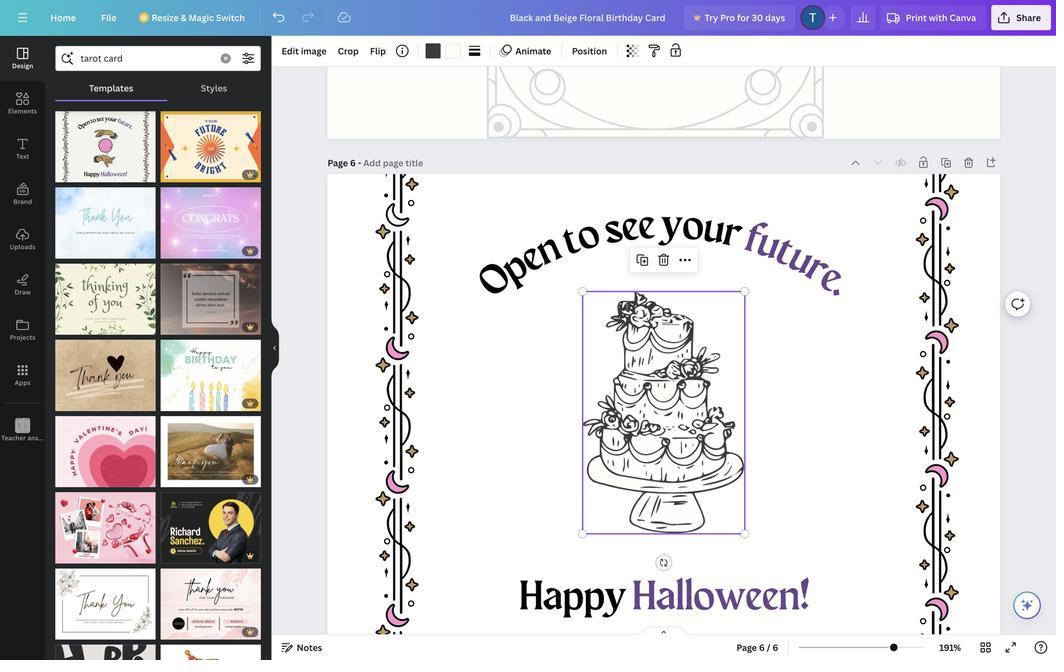 Task type: describe. For each thing, give the bounding box(es) containing it.
elements button
[[0, 81, 45, 126]]

pink modern love heart happy valentine's day card group
[[55, 409, 156, 487]]

print with canva
[[906, 12, 976, 24]]

p
[[496, 245, 535, 291]]

white elegant romantic photo wedding thank you card image
[[161, 416, 261, 487]]

of
[[172, 170, 179, 179]]

white watercolor happy birthday card group
[[161, 332, 261, 411]]

s e e
[[601, 206, 656, 253]]

191% button
[[930, 638, 971, 658]]

2 horizontal spatial 6
[[773, 642, 778, 654]]

crop
[[338, 45, 359, 57]]

uploads button
[[0, 217, 45, 262]]

draw
[[15, 288, 31, 296]]

position button
[[567, 41, 612, 61]]

0 horizontal spatial t
[[558, 220, 585, 264]]

o
[[473, 257, 519, 306]]

blue watercolor thank you card group
[[55, 180, 156, 259]]

print with canva button
[[881, 5, 986, 30]]

blue orange and yellow bright & maximalist general greetings graduation flat card group
[[161, 104, 261, 182]]

page for page 6 / 6
[[737, 642, 757, 654]]

position
[[572, 45, 607, 57]]

for
[[737, 12, 750, 24]]

print
[[906, 12, 927, 24]]

edit
[[282, 45, 299, 57]]

uploads
[[10, 243, 36, 251]]

red funny female birthday card group
[[161, 637, 261, 660]]

templates button
[[55, 76, 167, 100]]

30
[[752, 12, 763, 24]]

6 for /
[[759, 642, 765, 654]]

resize & magic switch button
[[132, 5, 255, 30]]

pink cute valentine's day photos card image
[[55, 492, 156, 564]]

page 6 -
[[328, 157, 363, 169]]

purple and pink modern occult halloween card image
[[55, 111, 156, 182]]

share button
[[991, 5, 1051, 30]]

191%
[[939, 642, 961, 654]]

days
[[765, 12, 785, 24]]

.
[[825, 268, 857, 306]]

halloween!
[[633, 578, 810, 619]]

edit image
[[282, 45, 327, 57]]

blue watercolor thank you card image
[[55, 188, 156, 259]]

design button
[[0, 36, 45, 81]]

f
[[740, 218, 765, 262]]

Page title text field
[[363, 157, 425, 169]]

0 horizontal spatial r
[[719, 212, 745, 257]]

projects
[[10, 333, 35, 342]]

pink modern congratulations card group
[[161, 180, 261, 259]]

black beige typography happy birthday card group
[[55, 637, 156, 660]]

try pro for 30 days
[[705, 12, 785, 24]]

draw button
[[0, 262, 45, 307]]

styles
[[201, 82, 227, 94]]

happy halloween!
[[520, 578, 810, 619]]

teacher answer keys
[[1, 434, 65, 442]]

light yellow leaves wreath sympathy card group
[[55, 256, 156, 335]]

page 6 / 6 button
[[732, 638, 783, 658]]

-
[[358, 157, 361, 169]]

design
[[12, 62, 33, 70]]

canva assistant image
[[1020, 598, 1035, 613]]

pink modern love heart happy valentine's day card image
[[55, 416, 156, 487]]

brown craft minimalist thank you card image
[[55, 340, 156, 411]]

teacher
[[1, 434, 26, 442]]

show pages image
[[634, 626, 694, 636]]

black beige typography happy birthday card image
[[55, 645, 156, 660]]

black yellow modern general manager card image
[[161, 492, 261, 564]]

white elegant romantic photo wedding thank you card group
[[161, 409, 261, 487]]

hide image
[[271, 318, 279, 378]]

projects button
[[0, 307, 45, 353]]

minimalist simple thank card landscape group
[[55, 561, 156, 640]]

page 6 / 6
[[737, 642, 778, 654]]

page for page 6 -
[[328, 157, 348, 169]]

side panel tab list
[[0, 36, 65, 453]]



Task type: locate. For each thing, give the bounding box(es) containing it.
page left /
[[737, 642, 757, 654]]

1 horizontal spatial r
[[799, 248, 835, 292]]

0 horizontal spatial page
[[328, 157, 348, 169]]

elements
[[8, 107, 37, 115]]

switch
[[216, 12, 245, 24]]

apps
[[15, 378, 31, 387]]

s
[[601, 209, 626, 253]]

o
[[681, 206, 706, 250], [573, 214, 604, 260]]

0 horizontal spatial o
[[573, 214, 604, 260]]

e
[[637, 206, 656, 248], [620, 207, 641, 250], [515, 237, 549, 281], [812, 257, 850, 301]]

1 horizontal spatial t
[[769, 231, 800, 275]]

flip button
[[365, 41, 391, 61]]

flip
[[370, 45, 386, 57]]

2
[[181, 170, 185, 179]]

image
[[301, 45, 327, 57]]

6 for -
[[350, 157, 356, 169]]

purple and pink modern occult halloween card group
[[55, 104, 156, 182]]

minimalist pink watercolor business thank you card (card landscape) image
[[161, 569, 261, 640]]

0 horizontal spatial 6
[[350, 157, 356, 169]]

page inside button
[[737, 642, 757, 654]]

1 horizontal spatial page
[[737, 642, 757, 654]]

&
[[181, 12, 187, 24]]

y o u
[[661, 205, 728, 253]]

pink cute valentine's day photos card group
[[55, 485, 156, 564]]

home link
[[40, 5, 86, 30]]

main menu bar
[[0, 0, 1056, 36]]

answer
[[27, 434, 50, 442]]

quotes of the day (card (landscape)) image
[[161, 264, 261, 335]]

templates
[[89, 82, 133, 94]]

page left -
[[328, 157, 348, 169]]

share
[[1017, 12, 1041, 24]]

Design title text field
[[500, 5, 679, 30]]

6 left /
[[759, 642, 765, 654]]

minimalist simple thank card landscape image
[[55, 569, 156, 640]]

file button
[[91, 5, 126, 30]]

;
[[22, 435, 24, 442]]

happy
[[520, 578, 626, 619]]

/
[[767, 642, 771, 654]]

quotes of the day (card (landscape)) group
[[161, 256, 261, 335]]

edit image button
[[277, 41, 332, 61]]

resize & magic switch
[[152, 12, 245, 24]]

1 horizontal spatial 6
[[759, 642, 765, 654]]

u
[[700, 208, 728, 253], [751, 223, 786, 269], [782, 237, 820, 284]]

r
[[719, 212, 745, 257], [799, 248, 835, 292]]

try
[[705, 12, 718, 24]]

minimalist pink watercolor business thank you card (card landscape) group
[[161, 561, 261, 640]]

text button
[[0, 126, 45, 172]]

1
[[167, 170, 171, 179]]

#fffefb image
[[446, 43, 461, 58], [446, 43, 461, 58]]

o left f
[[681, 206, 706, 250]]

page
[[328, 157, 348, 169], [737, 642, 757, 654]]

1 vertical spatial page
[[737, 642, 757, 654]]

1 of 2
[[167, 170, 185, 179]]

n
[[531, 227, 567, 274]]

crop button
[[333, 41, 364, 61]]

apps button
[[0, 353, 45, 398]]

red funny female birthday card image
[[161, 645, 261, 660]]

o right n
[[573, 214, 604, 260]]

brown craft minimalist thank you card group
[[55, 332, 156, 411]]

white watercolor happy birthday card image
[[161, 340, 261, 411]]

t right f
[[769, 231, 800, 275]]

t
[[558, 220, 585, 264], [769, 231, 800, 275]]

o inside y o u
[[681, 206, 706, 250]]

6
[[350, 157, 356, 169], [759, 642, 765, 654], [773, 642, 778, 654]]

#3d3b3a image
[[426, 43, 441, 58], [426, 43, 441, 58]]

keys
[[51, 434, 65, 442]]

brand button
[[0, 172, 45, 217]]

with
[[929, 12, 948, 24]]

0 vertical spatial page
[[328, 157, 348, 169]]

notes
[[297, 642, 322, 654]]

light yellow leaves wreath sympathy card image
[[55, 264, 156, 335]]

file
[[101, 12, 116, 24]]

pro
[[720, 12, 735, 24]]

u inside y o u
[[700, 208, 728, 253]]

6 left -
[[350, 157, 356, 169]]

home
[[50, 12, 76, 24]]

animate button
[[495, 41, 556, 61]]

1 horizontal spatial o
[[681, 206, 706, 250]]

y
[[661, 205, 683, 248]]

try pro for 30 days button
[[684, 5, 795, 30]]

t left s
[[558, 220, 585, 264]]

styles button
[[167, 76, 261, 100]]

animate
[[516, 45, 551, 57]]

magic
[[189, 12, 214, 24]]

black yellow modern general manager card group
[[161, 485, 261, 564]]

text
[[16, 152, 29, 161]]

pink modern congratulations card image
[[161, 188, 261, 259]]

canva
[[950, 12, 976, 24]]

brand
[[13, 197, 32, 206]]

color group
[[423, 41, 463, 61]]

notes button
[[277, 638, 327, 658]]

Use 5+ words to describe... search field
[[80, 47, 213, 70]]

6 right /
[[773, 642, 778, 654]]

resize
[[152, 12, 179, 24]]



Task type: vqa. For each thing, say whether or not it's contained in the screenshot.
learning. within Designs And Documents To Boost Your Learning.
no



